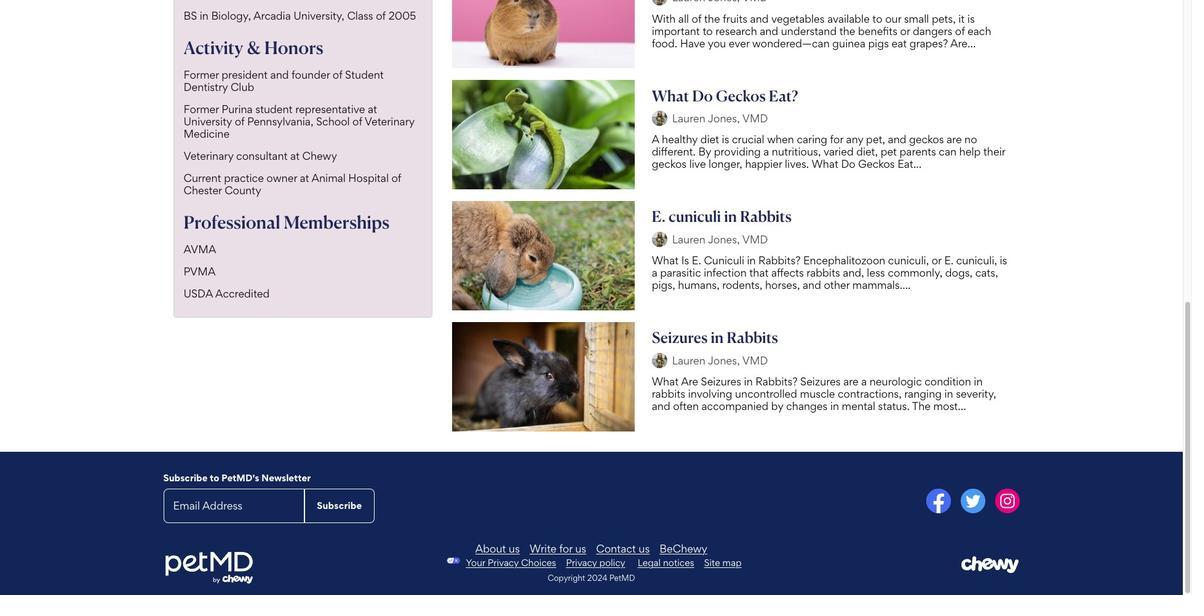Task type: vqa. For each thing, say whether or not it's contained in the screenshot.
Dog
no



Task type: describe. For each thing, give the bounding box(es) containing it.
your
[[466, 558, 485, 569]]

activity & honors
[[184, 37, 323, 59]]

2 privacy from the left
[[566, 558, 597, 569]]

in right ranging
[[945, 388, 953, 401]]

subscribe for subscribe to petmd's newsletter
[[163, 473, 208, 484]]

purina
[[222, 103, 253, 116]]

by
[[699, 145, 711, 158]]

eat
[[892, 37, 907, 50]]

changes
[[786, 400, 828, 413]]

what is e. cuniculi in rabbits? encephalitozoon cuniculi, or e. cuniculi, is a parasitic infection that affects rabbits and, less commonly, dogs, cats, pigs, humans, rodents, horses, and other mammals....
[[652, 254, 1007, 292]]

different.
[[652, 145, 696, 158]]

1 horizontal spatial to
[[703, 24, 713, 37]]

mammals....
[[852, 279, 911, 292]]

lauren jones, vmd for cuniculi
[[672, 233, 768, 246]]

in up accompanied
[[744, 375, 753, 388]]

0 vertical spatial rabbits
[[740, 208, 792, 226]]

that
[[749, 267, 769, 279]]

about us link
[[475, 543, 520, 556]]

a healthy diet is crucial when caring for any pet, and geckos are no different. by providing a nutritious, varied diet, pet parents can help their geckos live longer, happier lives. what do geckos eat...
[[652, 133, 1005, 171]]

consultant
[[236, 150, 288, 163]]

social element
[[596, 489, 1020, 516]]

vmd for rabbits
[[742, 233, 768, 246]]

understand
[[781, 24, 837, 37]]

0 vertical spatial geckos
[[909, 133, 944, 146]]

commonly,
[[888, 267, 943, 279]]

county
[[225, 184, 261, 197]]

instagram image
[[995, 489, 1020, 514]]

is inside a healthy diet is crucial when caring for any pet, and geckos are no different. by providing a nutritious, varied diet, pet parents can help their geckos live longer, happier lives. what do geckos eat...
[[722, 133, 729, 146]]

mental
[[842, 400, 875, 413]]

longer,
[[709, 158, 742, 171]]

contact us link
[[596, 543, 650, 556]]

diet,
[[856, 145, 878, 158]]

student
[[345, 68, 384, 81]]

write
[[530, 543, 557, 556]]

and right 'ever'
[[760, 24, 778, 37]]

class
[[347, 9, 373, 22]]

wondered—can
[[752, 37, 830, 50]]

what for geckos
[[652, 86, 689, 105]]

2 cuniculi, from the left
[[956, 254, 997, 267]]

providing
[[714, 145, 761, 158]]

all
[[678, 12, 689, 25]]

neurologic
[[870, 375, 922, 388]]

seizures up are
[[652, 329, 708, 347]]

often
[[673, 400, 699, 413]]

lauren jones, vmd for do
[[672, 112, 768, 125]]

a inside what are seizures in rabbits? seizures are a neurologic condition in rabbits involving uncontrolled muscle contractions, ranging in severity, and often accompanied by changes in mental status. the most...
[[861, 375, 867, 388]]

accompanied
[[702, 400, 769, 413]]

student
[[255, 103, 293, 116]]

write for us link
[[530, 543, 586, 556]]

guinea
[[832, 37, 866, 50]]

research
[[716, 24, 757, 37]]

university
[[184, 115, 232, 128]]

arcadia
[[253, 9, 291, 22]]

activity
[[184, 37, 243, 59]]

by image for seizures
[[652, 353, 667, 369]]

0 horizontal spatial veterinary
[[184, 150, 234, 163]]

0 horizontal spatial geckos
[[716, 86, 766, 105]]

1 privacy from the left
[[488, 558, 519, 569]]

by image for e.
[[652, 232, 667, 247]]

us for about us
[[509, 543, 520, 556]]

bs in biology, arcadia university, class of 2005
[[184, 9, 416, 22]]

jones, for geckos
[[708, 112, 740, 125]]

about us
[[475, 543, 520, 556]]

of right school
[[353, 115, 362, 128]]

important
[[652, 24, 700, 37]]

accredited
[[215, 288, 270, 300]]

policy
[[599, 558, 625, 569]]

with all of the fruits and vegetables available to our small pets, it is important to research and understand the benefits or dangers of each food. have you ever wondered—can guinea pigs eat grapes? are...
[[652, 12, 991, 50]]

dangers
[[913, 24, 952, 37]]

our
[[885, 12, 901, 25]]

jones, for in
[[708, 233, 740, 246]]

the
[[912, 400, 931, 413]]

bechewy link
[[660, 543, 708, 556]]

subscribe for subscribe
[[317, 500, 362, 512]]

0 vertical spatial do
[[692, 86, 713, 105]]

nutritious,
[[772, 145, 821, 158]]

help
[[959, 145, 981, 158]]

ever
[[729, 37, 750, 50]]

encephalitozoon
[[803, 254, 885, 267]]

legal notices
[[638, 558, 694, 569]]

it
[[959, 12, 965, 25]]

lauren for what
[[672, 112, 705, 125]]

rabbits? inside what is e. cuniculi in rabbits? encephalitozoon cuniculi, or e. cuniculi, is a parasitic infection that affects rabbits and, less commonly, dogs, cats, pigs, humans, rodents, horses, and other mammals....
[[759, 254, 801, 267]]

by image for what
[[652, 111, 667, 126]]

for inside a healthy diet is crucial when caring for any pet, and geckos are no different. by providing a nutritious, varied diet, pet parents can help their geckos live longer, happier lives. what do geckos eat...
[[830, 133, 843, 146]]

and,
[[843, 267, 864, 279]]

2024
[[587, 574, 607, 583]]

my privacy choices image
[[441, 558, 466, 564]]

jones, for rabbits
[[708, 354, 740, 367]]

live
[[689, 158, 706, 171]]

of right class
[[376, 9, 386, 22]]

practice
[[224, 172, 264, 185]]

are...
[[950, 37, 976, 50]]

seizures up accompanied
[[701, 375, 741, 388]]

former purina student representative at university of pennsylvania, school of veterinary medicine
[[184, 103, 415, 140]]

dentistry
[[184, 81, 228, 94]]

honors
[[264, 37, 323, 59]]

pvma
[[184, 265, 216, 278]]

do inside a healthy diet is crucial when caring for any pet, and geckos are no different. by providing a nutritious, varied diet, pet parents can help their geckos live longer, happier lives. what do geckos eat...
[[841, 158, 856, 171]]

what do geckos eat?
[[652, 86, 798, 105]]

former for former purina student representative at university of pennsylvania, school of veterinary medicine
[[184, 103, 219, 116]]

about
[[475, 543, 506, 556]]

in inside what is e. cuniculi in rabbits? encephalitozoon cuniculi, or e. cuniculi, is a parasitic infection that affects rabbits and, less commonly, dogs, cats, pigs, humans, rodents, horses, and other mammals....
[[747, 254, 756, 267]]

former president and founder of student dentistry club
[[184, 68, 384, 94]]

each
[[968, 24, 991, 37]]

usda
[[184, 288, 213, 300]]

avma
[[184, 243, 216, 256]]

and inside what are seizures in rabbits? seizures are a neurologic condition in rabbits involving uncontrolled muscle contractions, ranging in severity, and often accompanied by changes in mental status. the most...
[[652, 400, 670, 413]]

affects
[[771, 267, 804, 279]]

eat...
[[898, 158, 922, 171]]

are inside a healthy diet is crucial when caring for any pet, and geckos are no different. by providing a nutritious, varied diet, pet parents can help their geckos live longer, happier lives. what do geckos eat...
[[947, 133, 962, 146]]

and inside a healthy diet is crucial when caring for any pet, and geckos are no different. by providing a nutritious, varied diet, pet parents can help their geckos live longer, happier lives. what do geckos eat...
[[888, 133, 906, 146]]

professional
[[184, 212, 280, 233]]

severity,
[[956, 388, 996, 401]]

site map link
[[704, 558, 742, 569]]

privacy element
[[441, 558, 625, 569]]

other
[[824, 279, 850, 292]]

former for former president and founder of student dentistry club
[[184, 68, 219, 81]]

2 horizontal spatial to
[[873, 12, 883, 25]]

small
[[904, 12, 929, 25]]

in right condition
[[974, 375, 983, 388]]

veterinary consultant at chewy
[[184, 150, 337, 163]]



Task type: locate. For each thing, give the bounding box(es) containing it.
and left other at the right
[[803, 279, 821, 292]]

us up legal
[[639, 543, 650, 556]]

privacy policy
[[566, 558, 625, 569]]

pets,
[[932, 12, 956, 25]]

memberships
[[284, 212, 390, 233]]

None email field
[[163, 489, 305, 524]]

by image up parasitic on the top right
[[652, 232, 667, 247]]

lauren jones, vmd up cuniculi
[[672, 233, 768, 246]]

1 vertical spatial geckos
[[652, 158, 687, 171]]

a left parasitic on the top right
[[652, 267, 657, 279]]

seizures
[[652, 329, 708, 347], [701, 375, 741, 388], [800, 375, 841, 388]]

lauren up 'healthy'
[[672, 112, 705, 125]]

lauren up are
[[672, 354, 705, 367]]

school
[[316, 115, 350, 128]]

geckos down 'healthy'
[[652, 158, 687, 171]]

rabbits? inside what are seizures in rabbits? seizures are a neurologic condition in rabbits involving uncontrolled muscle contractions, ranging in severity, and often accompanied by changes in mental status. the most...
[[756, 375, 798, 388]]

1 vertical spatial lauren
[[672, 233, 705, 246]]

of right all
[[692, 12, 701, 25]]

1 vertical spatial is
[[722, 133, 729, 146]]

of left each in the top of the page
[[955, 24, 965, 37]]

veterinary down student
[[365, 115, 415, 128]]

vmd up uncontrolled
[[742, 354, 768, 367]]

jones,
[[708, 112, 740, 125], [708, 233, 740, 246], [708, 354, 740, 367]]

in biology,
[[200, 9, 251, 22]]

vmd up that
[[742, 233, 768, 246]]

geckos up eat...
[[909, 133, 944, 146]]

2 by image from the top
[[652, 232, 667, 247]]

0 vertical spatial subscribe
[[163, 473, 208, 484]]

2 vmd from the top
[[742, 233, 768, 246]]

2 vertical spatial at
[[300, 172, 309, 185]]

2 lauren jones, vmd from the top
[[672, 233, 768, 246]]

of right founder
[[333, 68, 342, 81]]

are
[[681, 375, 698, 388]]

2 vertical spatial lauren
[[672, 354, 705, 367]]

0 vertical spatial rabbits
[[807, 267, 840, 279]]

and inside former president and founder of student dentistry club
[[270, 68, 289, 81]]

by image down seizures in rabbits
[[652, 353, 667, 369]]

1 horizontal spatial for
[[830, 133, 843, 146]]

subscribe button
[[305, 489, 374, 524]]

parents
[[900, 145, 936, 158]]

at
[[368, 103, 377, 116], [290, 150, 300, 163], [300, 172, 309, 185]]

pet,
[[866, 133, 885, 146]]

2 horizontal spatial e.
[[944, 254, 954, 267]]

1 horizontal spatial a
[[764, 145, 769, 158]]

or right benefits
[[900, 24, 910, 37]]

0 vertical spatial vmd
[[742, 112, 768, 125]]

or left dogs, at the top right of the page
[[932, 254, 942, 267]]

geckos left eat?
[[716, 86, 766, 105]]

veterinary inside 'former purina student representative at university of pennsylvania, school of veterinary medicine'
[[365, 115, 415, 128]]

1 vertical spatial rabbits
[[727, 329, 778, 347]]

any
[[846, 133, 863, 146]]

what inside a healthy diet is crucial when caring for any pet, and geckos are no different. by providing a nutritious, varied diet, pet parents can help their geckos live longer, happier lives. what do geckos eat...
[[812, 158, 838, 171]]

lauren jones, vmd down seizures in rabbits
[[672, 354, 768, 367]]

e. right is
[[692, 254, 701, 267]]

fruits
[[723, 12, 747, 25]]

caring
[[797, 133, 827, 146]]

1 vertical spatial vmd
[[742, 233, 768, 246]]

1 horizontal spatial do
[[841, 158, 856, 171]]

us up your privacy choices
[[509, 543, 520, 556]]

the left benefits
[[839, 24, 855, 37]]

0 horizontal spatial rabbits
[[652, 388, 685, 401]]

lauren up is
[[672, 233, 705, 246]]

your privacy choices
[[466, 558, 556, 569]]

0 horizontal spatial or
[[900, 24, 910, 37]]

have
[[680, 37, 705, 50]]

veterinary down medicine
[[184, 150, 234, 163]]

what for e.
[[652, 254, 679, 267]]

rabbits
[[740, 208, 792, 226], [727, 329, 778, 347]]

0 vertical spatial are
[[947, 133, 962, 146]]

former inside former president and founder of student dentistry club
[[184, 68, 219, 81]]

rabbits
[[807, 267, 840, 279], [652, 388, 685, 401]]

0 horizontal spatial a
[[652, 267, 657, 279]]

usda accredited
[[184, 288, 270, 300]]

what inside what is e. cuniculi in rabbits? encephalitozoon cuniculi, or e. cuniculi, is a parasitic infection that affects rabbits and, less commonly, dogs, cats, pigs, humans, rodents, horses, and other mammals....
[[652, 254, 679, 267]]

rabbits left and,
[[807, 267, 840, 279]]

e. cuniculi in rabbits
[[652, 208, 792, 226]]

1 vertical spatial geckos
[[858, 158, 895, 171]]

chewy
[[302, 150, 337, 163]]

1 vertical spatial a
[[652, 267, 657, 279]]

geckos inside a healthy diet is crucial when caring for any pet, and geckos are no different. by providing a nutritious, varied diet, pet parents can help their geckos live longer, happier lives. what do geckos eat...
[[858, 158, 895, 171]]

what down caring
[[812, 158, 838, 171]]

chewy logo image
[[961, 556, 1020, 574]]

0 vertical spatial for
[[830, 133, 843, 146]]

lives.
[[785, 158, 809, 171]]

geckos down pet, on the top of the page
[[858, 158, 895, 171]]

and left often
[[652, 400, 670, 413]]

jones, down seizures in rabbits
[[708, 354, 740, 367]]

us
[[509, 543, 520, 556], [575, 543, 586, 556], [639, 543, 650, 556]]

1 by image from the top
[[652, 111, 667, 126]]

0 vertical spatial at
[[368, 103, 377, 116]]

lauren for e.
[[672, 233, 705, 246]]

2 vertical spatial jones,
[[708, 354, 740, 367]]

in right cuniculi
[[724, 208, 737, 226]]

0 vertical spatial geckos
[[716, 86, 766, 105]]

petmd home image
[[163, 551, 254, 586]]

is right 'diet' in the right of the page
[[722, 133, 729, 146]]

0 vertical spatial or
[[900, 24, 910, 37]]

condition
[[925, 375, 971, 388]]

0 horizontal spatial privacy
[[488, 558, 519, 569]]

at inside current practice owner at animal hospital of chester county
[[300, 172, 309, 185]]

is right the 'cats,'
[[1000, 254, 1007, 267]]

1 horizontal spatial veterinary
[[365, 115, 415, 128]]

0 horizontal spatial for
[[559, 543, 573, 556]]

representative
[[295, 103, 365, 116]]

former down activity
[[184, 68, 219, 81]]

less
[[867, 267, 885, 279]]

rabbits inside what are seizures in rabbits? seizures are a neurologic condition in rabbits involving uncontrolled muscle contractions, ranging in severity, and often accompanied by changes in mental status. the most...
[[652, 388, 685, 401]]

of right 'hospital'
[[392, 172, 401, 185]]

by
[[771, 400, 784, 413]]

lauren jones, vmd down "what do geckos eat?"
[[672, 112, 768, 125]]

at down student
[[368, 103, 377, 116]]

3 jones, from the top
[[708, 354, 740, 367]]

e.
[[652, 208, 666, 226], [692, 254, 701, 267], [944, 254, 954, 267]]

0 horizontal spatial are
[[843, 375, 859, 388]]

happier
[[745, 158, 782, 171]]

is right it
[[968, 12, 975, 25]]

1 horizontal spatial cuniculi,
[[956, 254, 997, 267]]

1 vertical spatial former
[[184, 103, 219, 116]]

rabbits down happier
[[740, 208, 792, 226]]

0 vertical spatial veterinary
[[365, 115, 415, 128]]

0 vertical spatial by image
[[652, 111, 667, 126]]

do up 'diet' in the right of the page
[[692, 86, 713, 105]]

is inside what is e. cuniculi in rabbits? encephalitozoon cuniculi, or e. cuniculi, is a parasitic infection that affects rabbits and, less commonly, dogs, cats, pigs, humans, rodents, horses, and other mammals....
[[1000, 254, 1007, 267]]

1 horizontal spatial are
[[947, 133, 962, 146]]

are
[[947, 133, 962, 146], [843, 375, 859, 388]]

1 vertical spatial lauren jones, vmd
[[672, 233, 768, 246]]

pet
[[881, 145, 897, 158]]

petmd
[[609, 574, 635, 583]]

lauren jones, vmd for in
[[672, 354, 768, 367]]

1 us from the left
[[509, 543, 520, 556]]

are left no
[[947, 133, 962, 146]]

what
[[652, 86, 689, 105], [812, 158, 838, 171], [652, 254, 679, 267], [652, 375, 679, 388]]

1 former from the top
[[184, 68, 219, 81]]

a up mental
[[861, 375, 867, 388]]

chester
[[184, 184, 222, 197]]

privacy down about petmd element
[[566, 558, 597, 569]]

2 vertical spatial lauren jones, vmd
[[672, 354, 768, 367]]

to
[[873, 12, 883, 25], [703, 24, 713, 37], [210, 473, 219, 484]]

ranging
[[904, 388, 942, 401]]

0 horizontal spatial geckos
[[652, 158, 687, 171]]

rabbits inside what is e. cuniculi in rabbits? encephalitozoon cuniculi, or e. cuniculi, is a parasitic infection that affects rabbits and, less commonly, dogs, cats, pigs, humans, rodents, horses, and other mammals....
[[807, 267, 840, 279]]

2 lauren from the top
[[672, 233, 705, 246]]

0 vertical spatial a
[[764, 145, 769, 158]]

horses,
[[765, 279, 800, 292]]

0 horizontal spatial to
[[210, 473, 219, 484]]

vmd for eat?
[[742, 112, 768, 125]]

rabbits? up the horses,
[[759, 254, 801, 267]]

privacy policy link
[[566, 558, 625, 569]]

3 us from the left
[[639, 543, 650, 556]]

pennsylvania,
[[247, 115, 313, 128]]

and right fruits
[[750, 12, 769, 25]]

is inside with all of the fruits and vegetables available to our small pets, it is important to research and understand the benefits or dangers of each food. have you ever wondered—can guinea pigs eat grapes? are...
[[968, 12, 975, 25]]

3 by image from the top
[[652, 353, 667, 369]]

1 horizontal spatial the
[[839, 24, 855, 37]]

0 horizontal spatial subscribe
[[163, 473, 208, 484]]

facebook image
[[926, 489, 951, 514]]

for right write
[[559, 543, 573, 556]]

to right all
[[703, 24, 713, 37]]

at inside 'former purina student representative at university of pennsylvania, school of veterinary medicine'
[[368, 103, 377, 116]]

rabbits? up 'by'
[[756, 375, 798, 388]]

e. left cuniculi
[[652, 208, 666, 226]]

benefits
[[858, 24, 898, 37]]

0 horizontal spatial do
[[692, 86, 713, 105]]

map
[[723, 558, 742, 569]]

of inside former president and founder of student dentistry club
[[333, 68, 342, 81]]

what for seizures
[[652, 375, 679, 388]]

can
[[939, 145, 957, 158]]

cuniculi
[[704, 254, 744, 267]]

us for contact us
[[639, 543, 650, 556]]

1 horizontal spatial rabbits
[[807, 267, 840, 279]]

subscribe inside button
[[317, 500, 362, 512]]

1 vertical spatial for
[[559, 543, 573, 556]]

1 horizontal spatial e.
[[692, 254, 701, 267]]

1 vertical spatial rabbits
[[652, 388, 685, 401]]

twitter image
[[961, 489, 985, 514]]

are up mental
[[843, 375, 859, 388]]

legal element
[[638, 558, 742, 569]]

2 us from the left
[[575, 543, 586, 556]]

1 lauren from the top
[[672, 112, 705, 125]]

choices
[[521, 558, 556, 569]]

do left diet,
[[841, 158, 856, 171]]

medicine
[[184, 128, 230, 140]]

2 vertical spatial a
[[861, 375, 867, 388]]

vmd up crucial
[[742, 112, 768, 125]]

1 vertical spatial veterinary
[[184, 150, 234, 163]]

the left fruits
[[704, 12, 720, 25]]

or inside with all of the fruits and vegetables available to our small pets, it is important to research and understand the benefits or dangers of each food. have you ever wondered—can guinea pigs eat grapes? are...
[[900, 24, 910, 37]]

0 horizontal spatial us
[[509, 543, 520, 556]]

2 vertical spatial by image
[[652, 353, 667, 369]]

in left mental
[[830, 400, 839, 413]]

us up the privacy policy
[[575, 543, 586, 556]]

1 vertical spatial at
[[290, 150, 300, 163]]

founder
[[292, 68, 330, 81]]

available
[[827, 12, 870, 25]]

and down honors
[[270, 68, 289, 81]]

2 former from the top
[[184, 103, 219, 116]]

humans,
[[678, 279, 720, 292]]

3 vmd from the top
[[742, 354, 768, 367]]

and inside what is e. cuniculi in rabbits? encephalitozoon cuniculi, or e. cuniculi, is a parasitic infection that affects rabbits and, less commonly, dogs, cats, pigs, humans, rodents, horses, and other mammals....
[[803, 279, 821, 292]]

1 vertical spatial do
[[841, 158, 856, 171]]

what inside what are seizures in rabbits? seizures are a neurologic condition in rabbits involving uncontrolled muscle contractions, ranging in severity, and often accompanied by changes in mental status. the most...
[[652, 375, 679, 388]]

crucial
[[732, 133, 764, 146]]

for left any
[[830, 133, 843, 146]]

your privacy choices link
[[466, 558, 556, 569]]

or inside what is e. cuniculi in rabbits? encephalitozoon cuniculi, or e. cuniculi, is a parasitic infection that affects rabbits and, less commonly, dogs, cats, pigs, humans, rodents, horses, and other mammals....
[[932, 254, 942, 267]]

cats,
[[975, 267, 998, 279]]

you
[[708, 37, 726, 50]]

lauren jones, vmd
[[672, 112, 768, 125], [672, 233, 768, 246], [672, 354, 768, 367]]

cuniculi
[[669, 208, 721, 226]]

0 vertical spatial rabbits?
[[759, 254, 801, 267]]

petmd's
[[221, 473, 259, 484]]

are inside what are seizures in rabbits? seizures are a neurologic condition in rabbits involving uncontrolled muscle contractions, ranging in severity, and often accompanied by changes in mental status. the most...
[[843, 375, 859, 388]]

rabbits left involving
[[652, 388, 685, 401]]

write for us
[[530, 543, 586, 556]]

president
[[222, 68, 268, 81]]

1 lauren jones, vmd from the top
[[672, 112, 768, 125]]

0 horizontal spatial the
[[704, 12, 720, 25]]

muscle
[[800, 388, 835, 401]]

1 horizontal spatial privacy
[[566, 558, 597, 569]]

1 vmd from the top
[[742, 112, 768, 125]]

seizures up changes
[[800, 375, 841, 388]]

pigs
[[868, 37, 889, 50]]

of right university
[[235, 115, 245, 128]]

3 lauren from the top
[[672, 354, 705, 367]]

with all of the fruits and vegetables available to our small pets, it is important to research and understand the benefits or dangers of each food. have you ever wondered—can guinea pigs eat grapes? are... link
[[447, 0, 1025, 69]]

of
[[376, 9, 386, 22], [692, 12, 701, 25], [955, 24, 965, 37], [333, 68, 342, 81], [235, 115, 245, 128], [353, 115, 362, 128], [392, 172, 401, 185]]

healthy
[[662, 133, 698, 146]]

3 lauren jones, vmd from the top
[[672, 354, 768, 367]]

geckos
[[716, 86, 766, 105], [858, 158, 895, 171]]

current practice owner at animal hospital of chester county
[[184, 172, 401, 197]]

what up 'healthy'
[[652, 86, 689, 105]]

2 vertical spatial is
[[1000, 254, 1007, 267]]

what left are
[[652, 375, 679, 388]]

for
[[830, 133, 843, 146], [559, 543, 573, 556]]

jones, up cuniculi
[[708, 233, 740, 246]]

2 vertical spatial vmd
[[742, 354, 768, 367]]

in up rodents,
[[747, 254, 756, 267]]

veterinary
[[365, 115, 415, 128], [184, 150, 234, 163]]

former inside 'former purina student representative at university of pennsylvania, school of veterinary medicine'
[[184, 103, 219, 116]]

a inside a healthy diet is crucial when caring for any pet, and geckos are no different. by providing a nutritious, varied diet, pet parents can help their geckos live longer, happier lives. what do geckos eat...
[[764, 145, 769, 158]]

e. right commonly,
[[944, 254, 954, 267]]

0 horizontal spatial is
[[722, 133, 729, 146]]

0 vertical spatial lauren jones, vmd
[[672, 112, 768, 125]]

food.
[[652, 37, 677, 50]]

1 horizontal spatial is
[[968, 12, 975, 25]]

0 horizontal spatial e.
[[652, 208, 666, 226]]

no
[[965, 133, 977, 146]]

about petmd element
[[308, 543, 875, 556]]

1 cuniculi, from the left
[[888, 254, 929, 267]]

2 horizontal spatial is
[[1000, 254, 1007, 267]]

0 horizontal spatial cuniculi,
[[888, 254, 929, 267]]

0 vertical spatial former
[[184, 68, 219, 81]]

1 horizontal spatial geckos
[[909, 133, 944, 146]]

1 jones, from the top
[[708, 112, 740, 125]]

hospital
[[348, 172, 389, 185]]

1 horizontal spatial geckos
[[858, 158, 895, 171]]

0 vertical spatial lauren
[[672, 112, 705, 125]]

and right pet, on the top of the page
[[888, 133, 906, 146]]

is
[[968, 12, 975, 25], [722, 133, 729, 146], [1000, 254, 1007, 267]]

lauren for seizures
[[672, 354, 705, 367]]

by image up a
[[652, 111, 667, 126]]

2 horizontal spatial us
[[639, 543, 650, 556]]

1 horizontal spatial subscribe
[[317, 500, 362, 512]]

copyright 2024 petmd
[[548, 574, 635, 583]]

1 vertical spatial or
[[932, 254, 942, 267]]

at left chewy
[[290, 150, 300, 163]]

privacy down about us
[[488, 558, 519, 569]]

1 horizontal spatial or
[[932, 254, 942, 267]]

1 horizontal spatial us
[[575, 543, 586, 556]]

2 jones, from the top
[[708, 233, 740, 246]]

2 horizontal spatial a
[[861, 375, 867, 388]]

&
[[247, 37, 261, 59]]

bechewy
[[660, 543, 708, 556]]

in down humans,
[[711, 329, 724, 347]]

1 vertical spatial subscribe
[[317, 500, 362, 512]]

to left the petmd's
[[210, 473, 219, 484]]

a right providing
[[764, 145, 769, 158]]

0 vertical spatial is
[[968, 12, 975, 25]]

diet
[[700, 133, 719, 146]]

1 vertical spatial by image
[[652, 232, 667, 247]]

varied
[[824, 145, 854, 158]]

involving
[[688, 388, 732, 401]]

jones, down "what do geckos eat?"
[[708, 112, 740, 125]]

of inside current practice owner at animal hospital of chester county
[[392, 172, 401, 185]]

1 vertical spatial are
[[843, 375, 859, 388]]

0 vertical spatial jones,
[[708, 112, 740, 125]]

what left is
[[652, 254, 679, 267]]

by image
[[652, 111, 667, 126], [652, 232, 667, 247], [652, 353, 667, 369]]

subscribe
[[163, 473, 208, 484], [317, 500, 362, 512]]

former down the dentistry
[[184, 103, 219, 116]]

rabbits down rodents,
[[727, 329, 778, 347]]

university,
[[294, 9, 344, 22]]

1 vertical spatial jones,
[[708, 233, 740, 246]]

to left our
[[873, 12, 883, 25]]

at right owner
[[300, 172, 309, 185]]

a inside what is e. cuniculi in rabbits? encephalitozoon cuniculi, or e. cuniculi, is a parasitic infection that affects rabbits and, less commonly, dogs, cats, pigs, humans, rodents, horses, and other mammals....
[[652, 267, 657, 279]]

site map
[[704, 558, 742, 569]]

1 vertical spatial rabbits?
[[756, 375, 798, 388]]

geckos
[[909, 133, 944, 146], [652, 158, 687, 171]]



